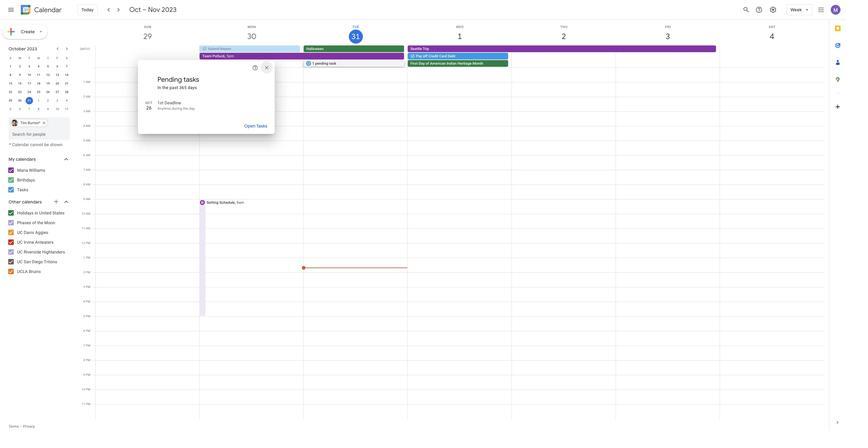 Task type: vqa. For each thing, say whether or not it's contained in the screenshot.


Task type: describe. For each thing, give the bounding box(es) containing it.
calendar element
[[20, 4, 62, 17]]

holidays in united states
[[17, 211, 65, 216]]

open
[[244, 123, 256, 129]]

20
[[56, 82, 59, 85]]

2 inside thu 2
[[562, 31, 566, 42]]

30 inside "mon 30"
[[247, 31, 256, 42]]

november 7 element
[[26, 106, 33, 113]]

tue
[[353, 25, 359, 29]]

4 down 'w'
[[38, 65, 39, 68]]

oct for oct 26
[[145, 101, 153, 105]]

sun 29
[[143, 25, 152, 42]]

month
[[473, 61, 483, 66]]

uc for uc davis aggies
[[17, 230, 23, 235]]

sat 4
[[769, 25, 776, 42]]

row containing 15
[[6, 79, 71, 88]]

29 inside grid
[[143, 31, 152, 42]]

6 for 6 am
[[83, 154, 85, 157]]

pm for 1 pm
[[86, 256, 90, 260]]

task
[[329, 61, 336, 66]]

main drawer image
[[7, 6, 15, 13]]

november 2 element
[[44, 97, 52, 104]]

pm for 6 pm
[[86, 329, 90, 333]]

bruins
[[29, 269, 41, 274]]

24
[[28, 90, 31, 94]]

october
[[9, 46, 26, 52]]

6 down f
[[56, 65, 58, 68]]

team
[[202, 54, 212, 58]]

ucla bruins
[[17, 269, 41, 274]]

november 9 element
[[44, 106, 52, 113]]

2 down the m
[[19, 65, 21, 68]]

2 for 2 am
[[83, 95, 85, 98]]

15 element
[[7, 80, 14, 87]]

submit report button
[[200, 45, 300, 52]]

2 pm
[[83, 271, 90, 274]]

Search for people text field
[[12, 129, 66, 140]]

pending
[[158, 75, 182, 84]]

none search field containing * calendar cannot be shown
[[0, 115, 76, 147]]

pm for 8 pm
[[86, 359, 90, 362]]

open tasks button
[[242, 119, 270, 133]]

2 t from the left
[[47, 56, 49, 60]]

am for 4 am
[[86, 124, 90, 128]]

schedule
[[220, 201, 235, 205]]

potluck
[[213, 54, 225, 58]]

31 inside "cell"
[[28, 99, 31, 102]]

4 for 4 pm
[[83, 300, 85, 304]]

pm for 3 pm
[[86, 286, 90, 289]]

uc for uc riverside highlanders
[[17, 250, 23, 255]]

9 for 9 am
[[83, 198, 85, 201]]

row group containing 1
[[6, 62, 71, 114]]

pending tasks in the past 365 days
[[158, 75, 199, 90]]

other
[[9, 199, 21, 205]]

holidays
[[17, 211, 34, 216]]

* for * calendar cannot be shown
[[9, 142, 11, 147]]

irvine
[[24, 240, 34, 245]]

calendar heading
[[33, 6, 62, 14]]

0 vertical spatial calendar
[[34, 6, 62, 14]]

11 for november 11 element
[[65, 107, 68, 111]]

selected people list box
[[9, 117, 70, 129]]

the inside 1st deadline anytime during the day
[[183, 107, 188, 111]]

29 inside 29 element
[[9, 99, 12, 102]]

7 up 14
[[66, 65, 68, 68]]

williams
[[29, 168, 45, 173]]

privacy
[[23, 425, 35, 429]]

4 for 4 am
[[83, 124, 85, 128]]

8 for november 8 element
[[38, 107, 39, 111]]

8 up 15
[[10, 73, 11, 77]]

3 for november 3 element
[[56, 99, 58, 102]]

07
[[87, 47, 90, 51]]

13
[[56, 73, 59, 77]]

pay off credit card debt button
[[408, 53, 508, 60]]

am for 8 am
[[86, 183, 90, 186]]

* for *
[[39, 121, 40, 125]]

am for 9 am
[[86, 198, 90, 201]]

am for 10 am
[[86, 212, 90, 216]]

create button
[[2, 24, 48, 39]]

uc davis aggies
[[17, 230, 48, 235]]

27
[[56, 90, 59, 94]]

1 pending task
[[312, 61, 336, 66]]

1 pm
[[83, 256, 90, 260]]

add other calendars image
[[53, 199, 59, 205]]

november 4 element
[[63, 97, 70, 104]]

10 am
[[82, 212, 90, 216]]

calendars for other calendars
[[22, 199, 42, 205]]

6 for 6 pm
[[83, 329, 85, 333]]

other calendars list
[[1, 208, 76, 277]]

30 element
[[16, 97, 24, 104]]

moon
[[44, 220, 55, 225]]

8 for 8 pm
[[83, 359, 85, 362]]

10 for 10 am
[[82, 212, 85, 216]]

1 for 1 pm
[[83, 256, 85, 260]]

25
[[37, 90, 40, 94]]

18 element
[[35, 80, 42, 87]]

first day of american indian heritage month
[[411, 61, 483, 66]]

am for 5 am
[[86, 139, 90, 142]]

5 for 5 am
[[83, 139, 85, 142]]

tritons
[[44, 260, 57, 264]]

pay off credit card debt
[[416, 54, 456, 58]]

setting schedule , 9am
[[207, 201, 244, 205]]

november 11 element
[[63, 106, 70, 113]]

29 element
[[7, 97, 14, 104]]

seattle trip
[[411, 47, 429, 51]]

10 for 10 pm
[[82, 388, 85, 391]]

2 for november 2 element
[[47, 99, 49, 102]]

thu
[[561, 25, 568, 29]]

highlanders
[[42, 250, 65, 255]]

21 element
[[63, 80, 70, 87]]

report
[[220, 47, 231, 51]]

in
[[158, 85, 161, 90]]

2 for 2 pm
[[83, 271, 85, 274]]

13 element
[[54, 71, 61, 79]]

row containing setting schedule
[[93, 67, 824, 420]]

phases
[[17, 220, 31, 225]]

pm for 4 pm
[[86, 300, 90, 304]]

pending
[[315, 61, 328, 66]]

gmt-
[[80, 47, 87, 51]]

w
[[37, 56, 40, 60]]

23
[[18, 90, 22, 94]]

16 element
[[16, 80, 24, 87]]

5 pm
[[83, 315, 90, 318]]

day
[[189, 107, 195, 111]]

am for 6 am
[[86, 154, 90, 157]]

– for terms
[[20, 425, 22, 429]]

5 am
[[83, 139, 90, 142]]

9am
[[237, 201, 244, 205]]

1st
[[158, 100, 164, 105]]

31 cell
[[25, 96, 34, 105]]

shown
[[50, 142, 63, 147]]

week
[[791, 7, 802, 13]]

halloween
[[306, 47, 324, 51]]

12 element
[[44, 71, 52, 79]]

wed
[[456, 25, 464, 29]]

week button
[[787, 2, 813, 17]]

my calendars list
[[1, 166, 76, 195]]

1 for 1 pending task
[[312, 61, 314, 66]]

1 for november 1 element
[[38, 99, 39, 102]]

off
[[423, 54, 428, 58]]

my calendars button
[[1, 155, 76, 164]]

san
[[24, 260, 31, 264]]

3 pm
[[83, 286, 90, 289]]

8 am
[[83, 183, 90, 186]]

anytime
[[158, 107, 171, 111]]

23 element
[[16, 89, 24, 96]]

3 link
[[661, 30, 675, 44]]

november 6 element
[[16, 106, 24, 113]]

day
[[419, 61, 425, 66]]

privacy link
[[23, 425, 35, 429]]

of inside button
[[426, 61, 429, 66]]

m
[[19, 56, 21, 60]]

fri 3
[[666, 25, 671, 42]]

submit
[[208, 47, 219, 51]]

24 element
[[26, 89, 33, 96]]

row containing submit report
[[93, 45, 829, 67]]

pm for 10 pm
[[86, 388, 90, 391]]



Task type: locate. For each thing, give the bounding box(es) containing it.
of up uc davis aggies
[[32, 220, 36, 225]]

1 horizontal spatial 30
[[247, 31, 256, 42]]

uc
[[17, 230, 23, 235], [17, 240, 23, 245], [17, 250, 23, 255], [17, 260, 23, 264]]

27 element
[[54, 89, 61, 96]]

3 for 3 pm
[[83, 286, 85, 289]]

4 inside "sat 4"
[[770, 31, 774, 42]]

am down 8 am on the top left
[[86, 198, 90, 201]]

11 up '18'
[[37, 73, 40, 77]]

1 vertical spatial 31
[[28, 99, 31, 102]]

9 pm from the top
[[86, 359, 90, 362]]

pm for 9 pm
[[86, 373, 90, 377]]

1 vertical spatial calendars
[[22, 199, 42, 205]]

november 5 element
[[7, 106, 14, 113]]

cell containing halloween
[[304, 45, 408, 67]]

calendars for my calendars
[[16, 157, 36, 162]]

0 horizontal spatial –
[[20, 425, 22, 429]]

past
[[170, 85, 178, 90]]

tue 31
[[351, 25, 360, 42]]

my
[[9, 157, 15, 162]]

1 vertical spatial the
[[183, 107, 188, 111]]

in
[[35, 211, 38, 216]]

3 down 27 element
[[56, 99, 58, 102]]

pm down the 9 pm
[[86, 388, 90, 391]]

0 horizontal spatial of
[[32, 220, 36, 225]]

s left the m
[[10, 56, 11, 60]]

8 am from the top
[[86, 183, 90, 186]]

s right f
[[66, 56, 68, 60]]

1 am from the top
[[86, 80, 90, 84]]

– for oct
[[142, 5, 147, 14]]

am up 9 am
[[86, 183, 90, 186]]

days
[[188, 85, 197, 90]]

4 uc from the top
[[17, 260, 23, 264]]

9 up 10 am
[[83, 198, 85, 201]]

30 down '23' element
[[18, 99, 22, 102]]

1 down 12 pm
[[83, 256, 85, 260]]

6 pm
[[83, 329, 90, 333]]

pm up the 9 pm
[[86, 359, 90, 362]]

7 for november 7 element
[[28, 107, 30, 111]]

row containing 5
[[6, 105, 71, 114]]

10 up 17
[[28, 73, 31, 77]]

3 down 2 am
[[83, 110, 85, 113]]

1 horizontal spatial oct
[[145, 101, 153, 105]]

the inside "pending tasks in the past 365 days"
[[162, 85, 169, 90]]

25 element
[[35, 89, 42, 96]]

1 horizontal spatial 2023
[[162, 5, 177, 14]]

0 horizontal spatial 30
[[18, 99, 22, 102]]

6 for november 6 element
[[19, 107, 21, 111]]

9 for november 9 element
[[47, 107, 49, 111]]

–
[[142, 5, 147, 14], [20, 425, 22, 429]]

settings menu image
[[770, 6, 777, 13]]

3 for 3 am
[[83, 110, 85, 113]]

am for 2 am
[[86, 95, 90, 98]]

grid containing 29
[[78, 20, 829, 431]]

united
[[39, 211, 51, 216]]

of
[[426, 61, 429, 66], [32, 220, 36, 225]]

1 horizontal spatial *
[[39, 121, 40, 125]]

2023 right nov
[[162, 5, 177, 14]]

oct for oct – nov 2023
[[129, 5, 141, 14]]

november 3 element
[[54, 97, 61, 104]]

31 down tue
[[351, 32, 360, 42]]

* up my
[[9, 142, 11, 147]]

1 horizontal spatial calendar
[[34, 6, 62, 14]]

1 vertical spatial oct
[[145, 101, 153, 105]]

19 element
[[44, 80, 52, 87]]

pm down 3 pm
[[86, 300, 90, 304]]

4 down sat
[[770, 31, 774, 42]]

7 down 31, today element
[[28, 107, 30, 111]]

7 for 7 am
[[83, 168, 85, 172]]

oct
[[129, 5, 141, 14], [145, 101, 153, 105]]

1 horizontal spatial 29
[[143, 31, 152, 42]]

davis
[[24, 230, 34, 235]]

1 vertical spatial tasks
[[17, 187, 28, 192]]

8 down 7 pm
[[83, 359, 85, 362]]

0 horizontal spatial 26
[[46, 90, 50, 94]]

pm
[[86, 242, 90, 245], [86, 256, 90, 260], [86, 271, 90, 274], [86, 286, 90, 289], [86, 300, 90, 304], [86, 315, 90, 318], [86, 329, 90, 333], [86, 344, 90, 348], [86, 359, 90, 362], [86, 373, 90, 377], [86, 388, 90, 391], [86, 403, 90, 406]]

t
[[28, 56, 30, 60], [47, 56, 49, 60]]

4
[[770, 31, 774, 42], [38, 65, 39, 68], [66, 99, 68, 102], [83, 124, 85, 128], [83, 300, 85, 304]]

1 link
[[453, 30, 467, 44]]

cell
[[96, 45, 200, 67], [200, 45, 408, 67], [304, 45, 408, 67], [408, 45, 720, 67], [512, 45, 616, 67], [616, 45, 720, 67], [720, 45, 824, 67], [96, 67, 200, 420], [199, 67, 304, 420], [302, 67, 408, 420], [408, 67, 512, 420], [512, 67, 616, 420], [616, 67, 720, 420], [720, 67, 824, 420]]

4 am from the top
[[86, 124, 90, 128]]

0 vertical spatial 29
[[143, 31, 152, 42]]

uc for uc san diego tritons
[[17, 260, 23, 264]]

, for schedule
[[235, 201, 236, 205]]

5 pm from the top
[[86, 300, 90, 304]]

3 pm from the top
[[86, 271, 90, 274]]

11 down the 10 pm
[[82, 403, 85, 406]]

None search field
[[0, 115, 76, 147]]

9 up the "16"
[[19, 73, 21, 77]]

row containing 1
[[6, 62, 71, 71]]

3 up 10 element
[[28, 65, 30, 68]]

row
[[93, 45, 829, 67], [6, 54, 71, 62], [6, 62, 71, 71], [93, 67, 824, 420], [6, 71, 71, 79], [6, 79, 71, 88], [6, 88, 71, 96], [6, 96, 71, 105], [6, 105, 71, 114]]

4 pm from the top
[[86, 286, 90, 289]]

am up the 6 am
[[86, 139, 90, 142]]

0 vertical spatial 2023
[[162, 5, 177, 14]]

the inside list
[[37, 220, 43, 225]]

1 vertical spatial 2023
[[27, 46, 37, 52]]

1 down 'wed'
[[457, 31, 462, 42]]

8 for 8 am
[[83, 183, 85, 186]]

, left '5pm'
[[225, 54, 226, 58]]

4 link
[[765, 30, 779, 44]]

31
[[351, 32, 360, 42], [28, 99, 31, 102]]

the left day
[[183, 107, 188, 111]]

12 down 11 am
[[82, 242, 85, 245]]

1 vertical spatial *
[[9, 142, 11, 147]]

row group
[[6, 62, 71, 114]]

0 horizontal spatial oct
[[129, 5, 141, 14]]

tab list
[[830, 20, 846, 414]]

12 inside "12" 'element'
[[46, 73, 50, 77]]

4 up 5 am
[[83, 124, 85, 128]]

– right terms "link"
[[20, 425, 22, 429]]

10 am from the top
[[86, 212, 90, 216]]

during
[[172, 107, 182, 111]]

am down 9 am
[[86, 212, 90, 216]]

9 down november 2 element
[[47, 107, 49, 111]]

1 vertical spatial 29
[[9, 99, 12, 102]]

1 inside wed 1
[[457, 31, 462, 42]]

11 for 11 pm
[[82, 403, 85, 406]]

2 uc from the top
[[17, 240, 23, 245]]

11 am from the top
[[86, 227, 90, 230]]

7 up 8 pm
[[83, 344, 85, 348]]

2 am
[[83, 95, 90, 98]]

1 pm from the top
[[86, 242, 90, 245]]

uc left "riverside"
[[17, 250, 23, 255]]

uc for uc irvine anteaters
[[17, 240, 23, 245]]

1 horizontal spatial s
[[66, 56, 68, 60]]

of right the day
[[426, 61, 429, 66]]

12 up 19
[[46, 73, 50, 77]]

november 8 element
[[35, 106, 42, 113]]

11 down november 4 'element'
[[65, 107, 68, 111]]

pm for 5 pm
[[86, 315, 90, 318]]

1 horizontal spatial 26
[[146, 105, 152, 111]]

10 for november 10 element
[[56, 107, 59, 111]]

0 vertical spatial the
[[162, 85, 169, 90]]

12 for 12
[[46, 73, 50, 77]]

– left nov
[[142, 5, 147, 14]]

calendars up in at the left top of page
[[22, 199, 42, 205]]

pm down 2 pm
[[86, 286, 90, 289]]

4 down "28" element
[[66, 99, 68, 102]]

fri
[[666, 25, 671, 29]]

pm down 8 pm
[[86, 373, 90, 377]]

8 down november 1 element
[[38, 107, 39, 111]]

2 down "thu"
[[562, 31, 566, 42]]

tasks down birthdays
[[17, 187, 28, 192]]

row containing 22
[[6, 88, 71, 96]]

5 am from the top
[[86, 139, 90, 142]]

4 for november 4 'element'
[[66, 99, 68, 102]]

6 down 5 pm
[[83, 329, 85, 333]]

20 element
[[54, 80, 61, 87]]

9 up the 10 pm
[[83, 373, 85, 377]]

tasks right open
[[256, 123, 267, 129]]

card
[[439, 54, 447, 58]]

1 horizontal spatial ,
[[235, 201, 236, 205]]

cell containing seattle trip
[[408, 45, 720, 67]]

8 down 7 am
[[83, 183, 85, 186]]

pm for 2 pm
[[86, 271, 90, 274]]

am
[[86, 80, 90, 84], [86, 95, 90, 98], [86, 110, 90, 113], [86, 124, 90, 128], [86, 139, 90, 142], [86, 154, 90, 157], [86, 168, 90, 172], [86, 183, 90, 186], [86, 198, 90, 201], [86, 212, 90, 216], [86, 227, 90, 230]]

uc irvine anteaters
[[17, 240, 54, 245]]

*
[[39, 121, 40, 125], [9, 142, 11, 147]]

calendars inside dropdown button
[[22, 199, 42, 205]]

31, today element
[[26, 97, 33, 104]]

3 inside 'fri 3'
[[666, 31, 670, 42]]

calendar up "create"
[[34, 6, 62, 14]]

15
[[9, 82, 12, 85]]

1 horizontal spatial the
[[162, 85, 169, 90]]

5 for 5 pm
[[83, 315, 85, 318]]

1 horizontal spatial –
[[142, 5, 147, 14]]

11 am
[[82, 227, 90, 230]]

tim burton, selected option
[[10, 118, 48, 128]]

1st deadline anytime during the day
[[158, 100, 195, 111]]

phases of the moon
[[17, 220, 55, 225]]

11 for 11 am
[[82, 227, 85, 230]]

pm up 8 pm
[[86, 344, 90, 348]]

am up 12 pm
[[86, 227, 90, 230]]

trip
[[423, 47, 429, 51]]

am down 1 am
[[86, 95, 90, 98]]

november 1 element
[[35, 97, 42, 104]]

team potluck , 5pm
[[202, 54, 234, 58]]

heritage
[[458, 61, 472, 66]]

11 pm from the top
[[86, 388, 90, 391]]

pm for 11 pm
[[86, 403, 90, 406]]

1 horizontal spatial of
[[426, 61, 429, 66]]

2 horizontal spatial the
[[183, 107, 188, 111]]

1 up 15
[[10, 65, 11, 68]]

wed 1
[[456, 25, 464, 42]]

1st deadline, october 26. list item
[[138, 98, 288, 113]]

0 vertical spatial 31
[[351, 32, 360, 42]]

first day of american indian heritage month button
[[408, 60, 508, 67]]

cell containing submit report
[[200, 45, 408, 67]]

1 vertical spatial of
[[32, 220, 36, 225]]

2 vertical spatial the
[[37, 220, 43, 225]]

1 vertical spatial 12
[[82, 242, 85, 245]]

8 inside november 8 element
[[38, 107, 39, 111]]

31 down 24 element on the top of the page
[[28, 99, 31, 102]]

26 inside oct 26
[[146, 105, 152, 111]]

calendars
[[16, 157, 36, 162], [22, 199, 42, 205]]

1 vertical spatial calendar
[[12, 142, 29, 147]]

* inside tim burton, selected option
[[39, 121, 40, 125]]

31 link
[[349, 30, 363, 44]]

1 horizontal spatial tasks
[[256, 123, 267, 129]]

thu 2
[[561, 25, 568, 42]]

am up 2 am
[[86, 80, 90, 84]]

30 link
[[245, 30, 259, 44]]

create
[[21, 29, 35, 35]]

1 am
[[83, 80, 90, 84]]

22 element
[[7, 89, 14, 96]]

19
[[46, 82, 50, 85]]

7 am from the top
[[86, 168, 90, 172]]

, left the 9am
[[235, 201, 236, 205]]

2 am from the top
[[86, 95, 90, 98]]

11 pm
[[82, 403, 90, 406]]

0 vertical spatial 30
[[247, 31, 256, 42]]

2 down 26 'element'
[[47, 99, 49, 102]]

0 vertical spatial –
[[142, 5, 147, 14]]

0 horizontal spatial *
[[9, 142, 11, 147]]

2 pm from the top
[[86, 256, 90, 260]]

7 am
[[83, 168, 90, 172]]

0 horizontal spatial tasks
[[17, 187, 28, 192]]

10 pm
[[82, 388, 90, 391]]

grid
[[78, 20, 829, 431]]

2023 right october
[[27, 46, 37, 52]]

6 am from the top
[[86, 154, 90, 157]]

sun
[[144, 25, 151, 29]]

1 left pending
[[312, 61, 314, 66]]

1 inside button
[[312, 61, 314, 66]]

aggies
[[35, 230, 48, 235]]

26 left 1st
[[146, 105, 152, 111]]

submit report
[[208, 47, 231, 51]]

5 down 29 element at left
[[10, 107, 11, 111]]

7 for 7 pm
[[83, 344, 85, 348]]

pm down '1 pm'
[[86, 271, 90, 274]]

0 vertical spatial oct
[[129, 5, 141, 14]]

pm for 7 pm
[[86, 344, 90, 348]]

0 vertical spatial calendars
[[16, 157, 36, 162]]

0 horizontal spatial s
[[10, 56, 11, 60]]

row containing 8
[[6, 71, 71, 79]]

cell containing setting schedule
[[199, 67, 304, 420]]

other calendars button
[[1, 197, 76, 207]]

5 down 4 pm
[[83, 315, 85, 318]]

7 pm from the top
[[86, 329, 90, 333]]

calendars up 'maria' on the left top of page
[[16, 157, 36, 162]]

pm down the 10 pm
[[86, 403, 90, 406]]

30 down "mon"
[[247, 31, 256, 42]]

3 down 2 pm
[[83, 286, 85, 289]]

, for potluck
[[225, 54, 226, 58]]

0 horizontal spatial 2023
[[27, 46, 37, 52]]

am for 3 am
[[86, 110, 90, 113]]

pm up '1 pm'
[[86, 242, 90, 245]]

maria williams
[[17, 168, 45, 173]]

0 horizontal spatial 31
[[28, 99, 31, 102]]

1
[[457, 31, 462, 42], [312, 61, 314, 66], [10, 65, 11, 68], [83, 80, 85, 84], [38, 99, 39, 102], [83, 256, 85, 260]]

6 am
[[83, 154, 90, 157]]

1 up 2 am
[[83, 80, 85, 84]]

setting
[[207, 201, 219, 205]]

4 am
[[83, 124, 90, 128]]

26 inside 'element'
[[46, 90, 50, 94]]

9 am
[[83, 198, 90, 201]]

seattle
[[411, 47, 422, 51]]

am for 1 am
[[86, 80, 90, 84]]

14 element
[[63, 71, 70, 79]]

10 down november 3 element
[[56, 107, 59, 111]]

1 horizontal spatial 12
[[82, 242, 85, 245]]

birthdays
[[17, 178, 35, 183]]

pay
[[416, 54, 422, 58]]

* calendar cannot be shown
[[9, 142, 63, 147]]

uc san diego tritons
[[17, 260, 57, 264]]

mon 30
[[247, 25, 256, 42]]

mon
[[248, 25, 256, 29]]

am down 2 am
[[86, 110, 90, 113]]

0 horizontal spatial ,
[[225, 54, 226, 58]]

pm down 4 pm
[[86, 315, 90, 318]]

12
[[46, 73, 50, 77], [82, 242, 85, 245]]

0 vertical spatial of
[[426, 61, 429, 66]]

16
[[18, 82, 22, 85]]

10 for 10 element
[[28, 73, 31, 77]]

1 horizontal spatial 31
[[351, 32, 360, 42]]

0 horizontal spatial 29
[[9, 99, 12, 102]]

3 am from the top
[[86, 110, 90, 113]]

tasks inside button
[[256, 123, 267, 129]]

30 inside october 2023 grid
[[18, 99, 22, 102]]

6 pm from the top
[[86, 315, 90, 318]]

28 element
[[63, 89, 70, 96]]

uc left san
[[17, 260, 23, 264]]

row containing s
[[6, 54, 71, 62]]

tasks inside the my calendars list
[[17, 187, 28, 192]]

8 pm from the top
[[86, 344, 90, 348]]

10 up "11 pm"
[[82, 388, 85, 391]]

18
[[37, 82, 40, 85]]

21
[[65, 82, 68, 85]]

6 down 30 element
[[19, 107, 21, 111]]

26 down 19 element
[[46, 90, 50, 94]]

11 inside 'element'
[[37, 73, 40, 77]]

american
[[430, 61, 446, 66]]

1 horizontal spatial t
[[47, 56, 49, 60]]

t left 'w'
[[28, 56, 30, 60]]

0 vertical spatial *
[[39, 121, 40, 125]]

1 uc from the top
[[17, 230, 23, 235]]

7 up 8 am on the top left
[[83, 168, 85, 172]]

am for 7 am
[[86, 168, 90, 172]]

5
[[47, 65, 49, 68], [10, 107, 11, 111], [83, 139, 85, 142], [83, 315, 85, 318]]

calendar up my calendars
[[12, 142, 29, 147]]

oct inside list item
[[145, 101, 153, 105]]

26 element
[[44, 89, 52, 96]]

11 element
[[35, 71, 42, 79]]

0 horizontal spatial 12
[[46, 73, 50, 77]]

diego
[[32, 260, 43, 264]]

1 vertical spatial 30
[[18, 99, 22, 102]]

5 up "12" 'element'
[[47, 65, 49, 68]]

12 inside grid
[[82, 242, 85, 245]]

uc left the "davis"
[[17, 230, 23, 235]]

calendars inside dropdown button
[[16, 157, 36, 162]]

of inside other calendars list
[[32, 220, 36, 225]]

row containing 29
[[6, 96, 71, 105]]

2 up 3 pm
[[83, 271, 85, 274]]

2 s from the left
[[66, 56, 68, 60]]

2 down 1 am
[[83, 95, 85, 98]]

4 inside 'element'
[[66, 99, 68, 102]]

10 pm from the top
[[86, 373, 90, 377]]

am up 5 am
[[86, 124, 90, 128]]

november 10 element
[[54, 106, 61, 113]]

the right in
[[162, 85, 169, 90]]

28
[[65, 90, 68, 94]]

1 s from the left
[[10, 56, 11, 60]]

0 horizontal spatial the
[[37, 220, 43, 225]]

am down 5 am
[[86, 154, 90, 157]]

1 vertical spatial –
[[20, 425, 22, 429]]

gmt-07
[[80, 47, 90, 51]]

10 element
[[26, 71, 33, 79]]

0 vertical spatial tasks
[[256, 123, 267, 129]]

11 for 11 'element'
[[37, 73, 40, 77]]

6 up 7 am
[[83, 154, 85, 157]]

october 2023 grid
[[6, 54, 71, 114]]

1 t from the left
[[28, 56, 30, 60]]

4 pm
[[83, 300, 90, 304]]

3 uc from the top
[[17, 250, 23, 255]]

12 for 12 pm
[[82, 242, 85, 245]]

9 am from the top
[[86, 198, 90, 201]]

1 for 1 am
[[83, 80, 85, 84]]

12 pm from the top
[[86, 403, 90, 406]]

1 vertical spatial ,
[[235, 201, 236, 205]]

t left f
[[47, 56, 49, 60]]

0 horizontal spatial t
[[28, 56, 30, 60]]

the left moon
[[37, 220, 43, 225]]

0 horizontal spatial calendar
[[12, 142, 29, 147]]

17 element
[[26, 80, 33, 87]]

pm for 12 pm
[[86, 242, 90, 245]]

tasks
[[256, 123, 267, 129], [17, 187, 28, 192]]

0 vertical spatial 26
[[46, 90, 50, 94]]

0 vertical spatial ,
[[225, 54, 226, 58]]

am for 11 am
[[86, 227, 90, 230]]

365
[[179, 85, 187, 90]]

0 vertical spatial 12
[[46, 73, 50, 77]]

1 vertical spatial 26
[[146, 105, 152, 111]]

11 down 10 am
[[82, 227, 85, 230]]

4 down 3 pm
[[83, 300, 85, 304]]

pm down 5 pm
[[86, 329, 90, 333]]

9 for 9 pm
[[83, 373, 85, 377]]

5 for november 5 element
[[10, 107, 11, 111]]

7 pm
[[83, 344, 90, 348]]

oct left nov
[[129, 5, 141, 14]]



